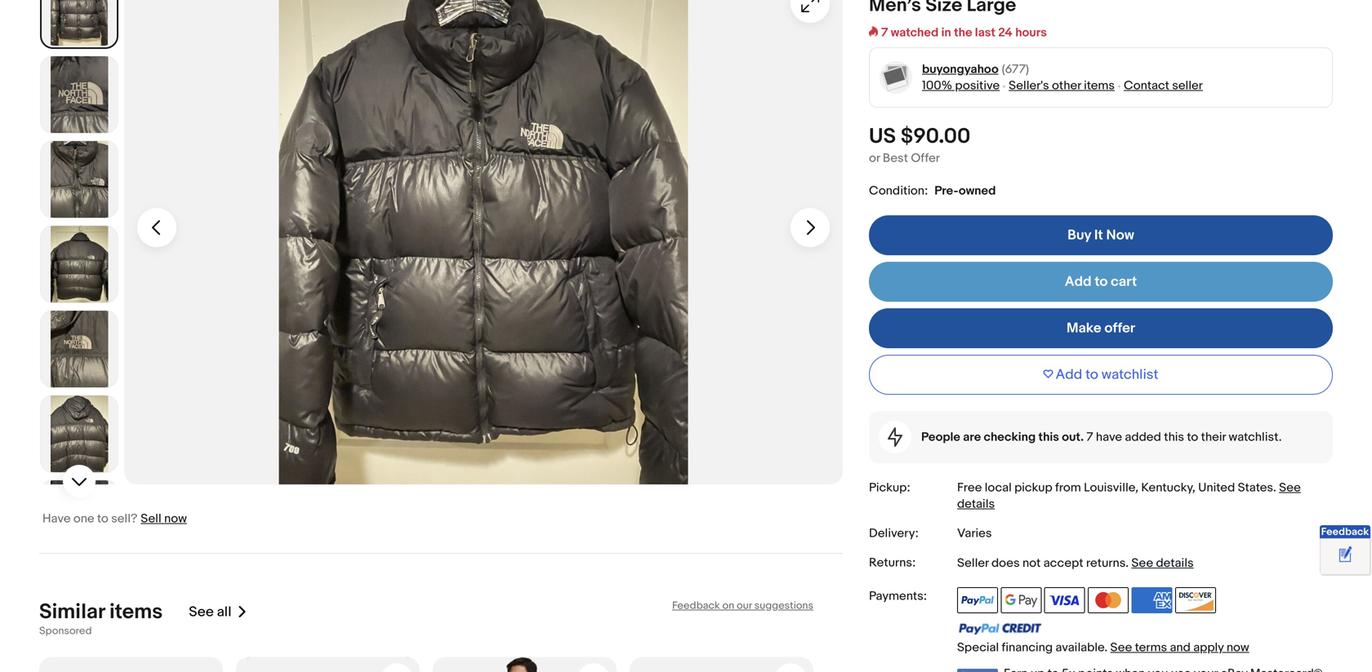 Task type: describe. For each thing, give the bounding box(es) containing it.
american express image
[[1131, 588, 1172, 614]]

similar
[[39, 600, 105, 626]]

us $90.00 or best offer
[[869, 124, 971, 166]]

watchlist.
[[1229, 430, 1282, 445]]

picture 3 of 12 image
[[41, 141, 118, 218]]

to left their
[[1187, 430, 1198, 445]]

best
[[883, 151, 908, 166]]

visa image
[[1044, 588, 1085, 614]]

checking
[[984, 430, 1036, 445]]

see details link for kentucky,
[[957, 481, 1301, 512]]

all
[[217, 604, 231, 622]]

feedback for feedback on our suggestions
[[672, 600, 720, 613]]

feedback on our suggestions link
[[672, 600, 813, 613]]

added
[[1125, 430, 1161, 445]]

picture 1 of 12 image
[[42, 0, 117, 47]]

add to cart link
[[869, 262, 1333, 302]]

add to watchlist
[[1056, 367, 1158, 384]]

varies
[[957, 527, 992, 542]]

free local pickup from louisville, kentucky, united states .
[[957, 481, 1279, 496]]

feedback for feedback
[[1321, 526, 1369, 539]]

offer
[[1104, 320, 1135, 337]]

sell?
[[111, 512, 137, 527]]

the north face nuptse 700 puffer jacket black men's size large - picture 1 of 12 image
[[124, 0, 843, 485]]

1 horizontal spatial details
[[1156, 557, 1194, 571]]

have
[[1096, 430, 1122, 445]]

kentucky,
[[1141, 481, 1195, 496]]

sponsored
[[39, 626, 92, 638]]

are
[[963, 430, 981, 445]]

picture 4 of 12 image
[[41, 226, 118, 303]]

hours
[[1015, 25, 1047, 40]]

seller's other items
[[1009, 78, 1115, 93]]

positive
[[955, 78, 1000, 93]]

24
[[998, 25, 1013, 40]]

see details
[[957, 481, 1301, 512]]

see details link for .
[[1131, 557, 1194, 571]]

terms
[[1135, 641, 1167, 656]]

1 vertical spatial now
[[1227, 641, 1249, 656]]

see all
[[189, 604, 231, 622]]

payments:
[[869, 590, 927, 604]]

feedback on our suggestions
[[672, 600, 813, 613]]

on
[[722, 600, 734, 613]]

picture 5 of 12 image
[[41, 311, 118, 388]]

sell
[[141, 512, 161, 527]]

seller does not accept returns . see details
[[957, 557, 1194, 571]]

the
[[954, 25, 972, 40]]

now
[[1106, 227, 1134, 244]]

add for add to watchlist
[[1056, 367, 1082, 384]]

add to watchlist button
[[869, 355, 1333, 395]]

other
[[1052, 78, 1081, 93]]

their
[[1201, 430, 1226, 445]]

have
[[42, 512, 71, 527]]

special
[[957, 641, 999, 656]]

or
[[869, 151, 880, 166]]

last
[[975, 25, 995, 40]]

watched
[[891, 25, 939, 40]]

not
[[1022, 557, 1041, 571]]

our
[[737, 600, 752, 613]]

see right returns
[[1131, 557, 1153, 571]]

does
[[991, 557, 1020, 571]]

0 vertical spatial .
[[1273, 481, 1276, 496]]

condition:
[[869, 184, 928, 198]]

make offer link
[[869, 309, 1333, 349]]

buy it now link
[[869, 216, 1333, 256]]

similar items
[[39, 600, 163, 626]]

100% positive
[[922, 78, 1000, 93]]

in
[[941, 25, 951, 40]]

1 vertical spatial .
[[1126, 557, 1129, 571]]

us
[[869, 124, 896, 149]]

contact seller
[[1124, 78, 1203, 93]]

one
[[73, 512, 94, 527]]

to inside "add to cart" link
[[1095, 274, 1108, 291]]

people are checking this out. 7 have added this to their watchlist.
[[921, 430, 1282, 445]]

sell now link
[[141, 512, 187, 527]]

see inside see details
[[1279, 481, 1301, 496]]

picture 2 of 12 image
[[41, 56, 118, 133]]

buyongyahoo link
[[922, 61, 999, 78]]

pre-
[[935, 184, 959, 198]]

to right one
[[97, 512, 108, 527]]

ebay mastercard image
[[957, 670, 998, 673]]

special financing available. see terms and apply now
[[957, 641, 1249, 656]]

local
[[985, 481, 1012, 496]]

condition: pre-owned
[[869, 184, 996, 198]]

apply
[[1193, 641, 1224, 656]]

google pay image
[[1001, 588, 1042, 614]]



Task type: vqa. For each thing, say whether or not it's contained in the screenshot.
rightmost the now
yes



Task type: locate. For each thing, give the bounding box(es) containing it.
see left all
[[189, 604, 214, 622]]

7
[[881, 25, 888, 40], [1086, 430, 1093, 445]]

See all text field
[[189, 604, 231, 622]]

0 vertical spatial feedback
[[1321, 526, 1369, 539]]

.
[[1273, 481, 1276, 496], [1126, 557, 1129, 571]]

see left terms
[[1110, 641, 1132, 656]]

add down make
[[1056, 367, 1082, 384]]

0 vertical spatial details
[[957, 497, 995, 512]]

returns:
[[869, 556, 916, 571]]

items right other
[[1084, 78, 1115, 93]]

0 horizontal spatial this
[[1038, 430, 1059, 445]]

1 horizontal spatial items
[[1084, 78, 1115, 93]]

see details link up american express image
[[1131, 557, 1194, 571]]

with details__icon image
[[888, 428, 902, 448]]

details up discover image
[[1156, 557, 1194, 571]]

1 vertical spatial feedback
[[672, 600, 720, 613]]

add for add to cart
[[1065, 274, 1092, 291]]

discover image
[[1175, 588, 1216, 614]]

to inside add to watchlist button
[[1085, 367, 1098, 384]]

united
[[1198, 481, 1235, 496]]

to left cart
[[1095, 274, 1108, 291]]

see right states at the bottom of the page
[[1279, 481, 1301, 496]]

this
[[1038, 430, 1059, 445], [1164, 430, 1184, 445]]

see terms and apply now link
[[1110, 641, 1249, 656]]

master card image
[[1088, 588, 1129, 614]]

0 vertical spatial add
[[1065, 274, 1092, 291]]

2 this from the left
[[1164, 430, 1184, 445]]

1 horizontal spatial feedback
[[1321, 526, 1369, 539]]

offer
[[911, 151, 940, 166]]

details down free
[[957, 497, 995, 512]]

0 horizontal spatial now
[[164, 512, 187, 527]]

add left cart
[[1065, 274, 1092, 291]]

0 vertical spatial now
[[164, 512, 187, 527]]

contact seller link
[[1124, 78, 1203, 93]]

. up master card "image"
[[1126, 557, 1129, 571]]

see all link
[[189, 600, 248, 626]]

returns
[[1086, 557, 1126, 571]]

seller's other items link
[[1009, 78, 1115, 93]]

see details link down added
[[957, 481, 1301, 512]]

accept
[[1043, 557, 1083, 571]]

feedback
[[1321, 526, 1369, 539], [672, 600, 720, 613]]

1 vertical spatial details
[[1156, 557, 1194, 571]]

owned
[[959, 184, 996, 198]]

to left watchlist
[[1085, 367, 1098, 384]]

out.
[[1062, 430, 1084, 445]]

0 horizontal spatial items
[[109, 600, 163, 626]]

pickup
[[1014, 481, 1052, 496]]

add inside add to watchlist button
[[1056, 367, 1082, 384]]

add
[[1065, 274, 1092, 291], [1056, 367, 1082, 384]]

7 left watched
[[881, 25, 888, 40]]

100%
[[922, 78, 952, 93]]

people
[[921, 430, 960, 445]]

7 watched in the last 24 hours
[[881, 25, 1047, 40]]

buy
[[1068, 227, 1091, 244]]

paypal credit image
[[957, 623, 1042, 636]]

0 vertical spatial 7
[[881, 25, 888, 40]]

delivery:
[[869, 527, 919, 542]]

make offer
[[1067, 320, 1135, 337]]

$90.00
[[901, 124, 971, 149]]

details
[[957, 497, 995, 512], [1156, 557, 1194, 571]]

and
[[1170, 641, 1191, 656]]

1 horizontal spatial this
[[1164, 430, 1184, 445]]

seller's
[[1009, 78, 1049, 93]]

now right sell
[[164, 512, 187, 527]]

100% positive link
[[922, 78, 1000, 93]]

1 vertical spatial add
[[1056, 367, 1082, 384]]

1 horizontal spatial .
[[1273, 481, 1276, 496]]

make
[[1067, 320, 1101, 337]]

watchlist
[[1102, 367, 1158, 384]]

(677)
[[1002, 62, 1029, 77]]

seller
[[957, 557, 989, 571]]

7 right the out.
[[1086, 430, 1093, 445]]

free
[[957, 481, 982, 496]]

financing
[[1002, 641, 1053, 656]]

1 this from the left
[[1038, 430, 1059, 445]]

contact
[[1124, 78, 1169, 93]]

Sponsored text field
[[39, 626, 92, 638]]

from
[[1055, 481, 1081, 496]]

suggestions
[[754, 600, 813, 613]]

buy it now
[[1068, 227, 1134, 244]]

seller
[[1172, 78, 1203, 93]]

it
[[1094, 227, 1103, 244]]

0 horizontal spatial feedback
[[672, 600, 720, 613]]

0 horizontal spatial details
[[957, 497, 995, 512]]

to
[[1095, 274, 1108, 291], [1085, 367, 1098, 384], [1187, 430, 1198, 445], [97, 512, 108, 527]]

1 horizontal spatial now
[[1227, 641, 1249, 656]]

this left the out.
[[1038, 430, 1059, 445]]

0 vertical spatial items
[[1084, 78, 1115, 93]]

0 horizontal spatial .
[[1126, 557, 1129, 571]]

details inside see details
[[957, 497, 995, 512]]

pickup:
[[869, 481, 910, 496]]

states
[[1238, 481, 1273, 496]]

0 vertical spatial see details link
[[957, 481, 1301, 512]]

this right added
[[1164, 430, 1184, 445]]

now
[[164, 512, 187, 527], [1227, 641, 1249, 656]]

buyongyahoo (677)
[[922, 62, 1029, 77]]

add to cart
[[1065, 274, 1137, 291]]

0 horizontal spatial 7
[[881, 25, 888, 40]]

now right the apply
[[1227, 641, 1249, 656]]

available.
[[1056, 641, 1108, 656]]

1 vertical spatial items
[[109, 600, 163, 626]]

add inside "add to cart" link
[[1065, 274, 1092, 291]]

buyongyahoo image
[[879, 61, 913, 94]]

picture 6 of 12 image
[[41, 396, 118, 473]]

. down watchlist.
[[1273, 481, 1276, 496]]

1 vertical spatial 7
[[1086, 430, 1093, 445]]

items right the similar
[[109, 600, 163, 626]]

1 horizontal spatial 7
[[1086, 430, 1093, 445]]

louisville,
[[1084, 481, 1138, 496]]

have one to sell? sell now
[[42, 512, 187, 527]]

cart
[[1111, 274, 1137, 291]]

items
[[1084, 78, 1115, 93], [109, 600, 163, 626]]

paypal image
[[957, 588, 998, 614]]

buyongyahoo
[[922, 62, 999, 77]]

1 vertical spatial see details link
[[1131, 557, 1194, 571]]



